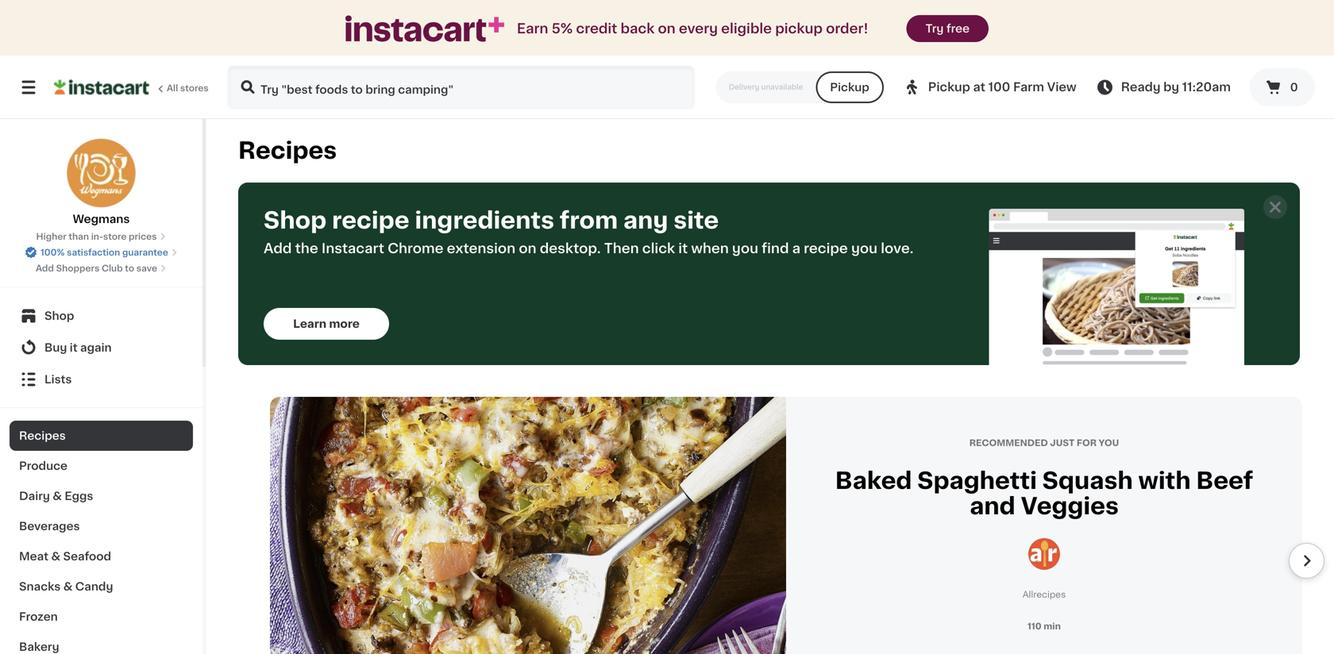 Task type: vqa. For each thing, say whether or not it's contained in the screenshot.
$ inside the "$ 8 Patagonia Provisions Lemon Herb Mussels 4.2 oz"
no



Task type: describe. For each thing, give the bounding box(es) containing it.
find
[[762, 242, 789, 255]]

lists link
[[10, 364, 193, 395]]

0 horizontal spatial recipes
[[19, 430, 66, 442]]

club
[[102, 264, 123, 273]]

allrecipes
[[1023, 590, 1066, 599]]

all stores link
[[54, 65, 210, 110]]

recommended just for you
[[969, 439, 1119, 447]]

wegmans logo image
[[66, 138, 136, 208]]

save
[[136, 264, 157, 273]]

snacks & candy link
[[10, 572, 193, 602]]

& for meat
[[51, 551, 60, 562]]

eggs
[[65, 491, 93, 502]]

pickup at 100 farm view
[[928, 81, 1077, 93]]

buy it again
[[44, 342, 112, 353]]

service type group
[[716, 71, 884, 103]]

100% satisfaction guarantee button
[[25, 243, 178, 259]]

beef
[[1196, 470, 1253, 492]]

item carousel region
[[238, 397, 1325, 654]]

credit
[[576, 22, 617, 35]]

seafood
[[63, 551, 111, 562]]

try free
[[926, 23, 970, 34]]

click
[[642, 242, 675, 255]]

earn 5% credit back on every eligible pickup order!
[[517, 22, 868, 35]]

more
[[329, 318, 360, 330]]

ready
[[1121, 81, 1161, 93]]

dairy & eggs link
[[10, 481, 193, 511]]

frozen
[[19, 611, 58, 623]]

add for add shoppers club to save
[[36, 264, 54, 273]]

higher than in-store prices
[[36, 232, 157, 241]]

prices
[[129, 232, 157, 241]]

add shoppers club to save
[[36, 264, 157, 273]]

view
[[1047, 81, 1077, 93]]

when
[[691, 242, 729, 255]]

allrecipes image
[[1028, 539, 1060, 570]]

beverages
[[19, 521, 80, 532]]

100%
[[41, 248, 65, 257]]

& for dairy
[[53, 491, 62, 502]]

snacks & candy
[[19, 581, 113, 592]]

back
[[621, 22, 655, 35]]

extension
[[447, 242, 516, 255]]

guarantee
[[122, 248, 168, 257]]

pickup
[[775, 22, 823, 35]]

0 vertical spatial it
[[678, 242, 688, 255]]

any
[[623, 209, 668, 232]]

than
[[69, 232, 89, 241]]

meat & seafood
[[19, 551, 111, 562]]

0 vertical spatial recipe
[[332, 209, 409, 232]]

add for add the instacart chrome extension on desktop. then click it when you find a recipe you love.
[[264, 242, 292, 255]]

chrome
[[388, 242, 444, 255]]

5%
[[552, 22, 573, 35]]

and
[[970, 495, 1015, 518]]

shop recipe ingredients from any site
[[264, 209, 719, 232]]

by
[[1164, 81, 1179, 93]]

buy
[[44, 342, 67, 353]]

110 min
[[1028, 622, 1061, 631]]

dairy & eggs
[[19, 491, 93, 502]]

instacart logo image
[[54, 78, 149, 97]]

110
[[1028, 622, 1042, 631]]

with
[[1138, 470, 1191, 492]]

2 you from the left
[[851, 242, 878, 255]]

to
[[125, 264, 134, 273]]

0 vertical spatial on
[[658, 22, 676, 35]]

learn more button
[[264, 308, 389, 340]]

every
[[679, 22, 718, 35]]

desktop.
[[540, 242, 601, 255]]

recommended
[[969, 439, 1048, 447]]

11:20am
[[1182, 81, 1231, 93]]

store
[[103, 232, 127, 241]]

ingredients
[[415, 209, 554, 232]]

candy
[[75, 581, 113, 592]]

higher
[[36, 232, 66, 241]]

meat & seafood link
[[10, 542, 193, 572]]

for
[[1077, 439, 1097, 447]]

at
[[973, 81, 985, 93]]

dairy
[[19, 491, 50, 502]]



Task type: locate. For each thing, give the bounding box(es) containing it.
ready by 11:20am
[[1121, 81, 1231, 93]]

min
[[1044, 622, 1061, 631]]

recipes
[[238, 139, 337, 162], [19, 430, 66, 442]]

baked spaghetti squash with beef and veggies
[[835, 470, 1253, 518]]

& inside dairy & eggs link
[[53, 491, 62, 502]]

learn more
[[293, 318, 360, 330]]

0 horizontal spatial recipe
[[332, 209, 409, 232]]

on
[[658, 22, 676, 35], [519, 242, 536, 255]]

shoppers
[[56, 264, 100, 273]]

you left find
[[732, 242, 758, 255]]

farm
[[1013, 81, 1044, 93]]

0 button
[[1250, 68, 1315, 106]]

0 vertical spatial &
[[53, 491, 62, 502]]

shop up the buy in the left bottom of the page
[[44, 311, 74, 322]]

stores
[[180, 84, 209, 93]]

& for snacks
[[63, 581, 73, 592]]

1 vertical spatial add
[[36, 264, 54, 273]]

eligible
[[721, 22, 772, 35]]

shop for shop
[[44, 311, 74, 322]]

shop
[[264, 209, 327, 232], [44, 311, 74, 322]]

recipe right a
[[804, 242, 848, 255]]

from
[[560, 209, 618, 232]]

satisfaction
[[67, 248, 120, 257]]

it right the buy in the left bottom of the page
[[70, 342, 78, 353]]

pickup inside button
[[830, 82, 869, 93]]

1 vertical spatial &
[[51, 551, 60, 562]]

add left the
[[264, 242, 292, 255]]

try
[[926, 23, 944, 34]]

bakery
[[19, 642, 59, 653]]

1 vertical spatial shop
[[44, 311, 74, 322]]

0 vertical spatial recipes
[[238, 139, 337, 162]]

veggies
[[1021, 495, 1119, 518]]

all stores
[[167, 84, 209, 93]]

the
[[295, 242, 318, 255]]

a
[[792, 242, 801, 255]]

it
[[678, 242, 688, 255], [70, 342, 78, 353]]

pickup for pickup
[[830, 82, 869, 93]]

in-
[[91, 232, 103, 241]]

learn
[[293, 318, 326, 330]]

instacart
[[322, 242, 384, 255]]

express icon image
[[345, 15, 504, 42]]

on right back
[[658, 22, 676, 35]]

1 horizontal spatial you
[[851, 242, 878, 255]]

1 vertical spatial recipes
[[19, 430, 66, 442]]

0 horizontal spatial on
[[519, 242, 536, 255]]

recipes link
[[10, 421, 193, 451]]

pickup down order!
[[830, 82, 869, 93]]

0 horizontal spatial pickup
[[830, 82, 869, 93]]

add down the 100%
[[36, 264, 54, 273]]

spaghetti
[[917, 470, 1037, 492]]

on left desktop.
[[519, 242, 536, 255]]

Search field
[[229, 67, 694, 108]]

shop up the
[[264, 209, 327, 232]]

snacks
[[19, 581, 61, 592]]

lists
[[44, 374, 72, 385]]

0 vertical spatial add
[[264, 242, 292, 255]]

100% satisfaction guarantee
[[41, 248, 168, 257]]

pickup inside 'popup button'
[[928, 81, 970, 93]]

you left love.
[[851, 242, 878, 255]]

just
[[1050, 439, 1075, 447]]

1 horizontal spatial pickup
[[928, 81, 970, 93]]

pickup for pickup at 100 farm view
[[928, 81, 970, 93]]

higher than in-store prices link
[[36, 230, 166, 243]]

& inside snacks & candy link
[[63, 581, 73, 592]]

wegmans
[[73, 214, 130, 225]]

baked
[[835, 470, 912, 492]]

again
[[80, 342, 112, 353]]

1 vertical spatial it
[[70, 342, 78, 353]]

produce link
[[10, 451, 193, 481]]

100
[[988, 81, 1010, 93]]

1 you from the left
[[732, 242, 758, 255]]

squash
[[1042, 470, 1133, 492]]

ready by 11:20am link
[[1096, 78, 1231, 97]]

love.
[[881, 242, 914, 255]]

bakery link
[[10, 632, 193, 654]]

wegmans link
[[66, 138, 136, 227]]

pickup button
[[816, 71, 884, 103]]

& left candy
[[63, 581, 73, 592]]

meat
[[19, 551, 48, 562]]

1 vertical spatial recipe
[[804, 242, 848, 255]]

add the instacart chrome extension on desktop. then click it when you find a recipe you love.
[[264, 242, 914, 255]]

frozen link
[[10, 602, 193, 632]]

& inside meat & seafood link
[[51, 551, 60, 562]]

&
[[53, 491, 62, 502], [51, 551, 60, 562], [63, 581, 73, 592]]

None search field
[[227, 65, 695, 110]]

add shoppers club to save link
[[36, 262, 167, 275]]

0 horizontal spatial shop
[[44, 311, 74, 322]]

1 horizontal spatial add
[[264, 242, 292, 255]]

shop link
[[10, 300, 193, 332]]

extension banner image
[[989, 209, 1245, 365]]

you
[[732, 242, 758, 255], [851, 242, 878, 255]]

2 vertical spatial &
[[63, 581, 73, 592]]

pickup left at
[[928, 81, 970, 93]]

shop for shop recipe ingredients from any site
[[264, 209, 327, 232]]

pickup at 100 farm view button
[[903, 65, 1077, 110]]

order!
[[826, 22, 868, 35]]

earn
[[517, 22, 548, 35]]

produce
[[19, 461, 67, 472]]

1 horizontal spatial shop
[[264, 209, 327, 232]]

buy it again link
[[10, 332, 193, 364]]

you
[[1099, 439, 1119, 447]]

site
[[674, 209, 719, 232]]

1 vertical spatial on
[[519, 242, 536, 255]]

& left eggs
[[53, 491, 62, 502]]

1 horizontal spatial on
[[658, 22, 676, 35]]

all
[[167, 84, 178, 93]]

1 horizontal spatial recipe
[[804, 242, 848, 255]]

recipe up instacart
[[332, 209, 409, 232]]

0 horizontal spatial you
[[732, 242, 758, 255]]

it right click
[[678, 242, 688, 255]]

0 horizontal spatial add
[[36, 264, 54, 273]]

1 horizontal spatial it
[[678, 242, 688, 255]]

1 horizontal spatial recipes
[[238, 139, 337, 162]]

0 horizontal spatial it
[[70, 342, 78, 353]]

then
[[604, 242, 639, 255]]

0 vertical spatial shop
[[264, 209, 327, 232]]

free
[[946, 23, 970, 34]]

& right "meat"
[[51, 551, 60, 562]]



